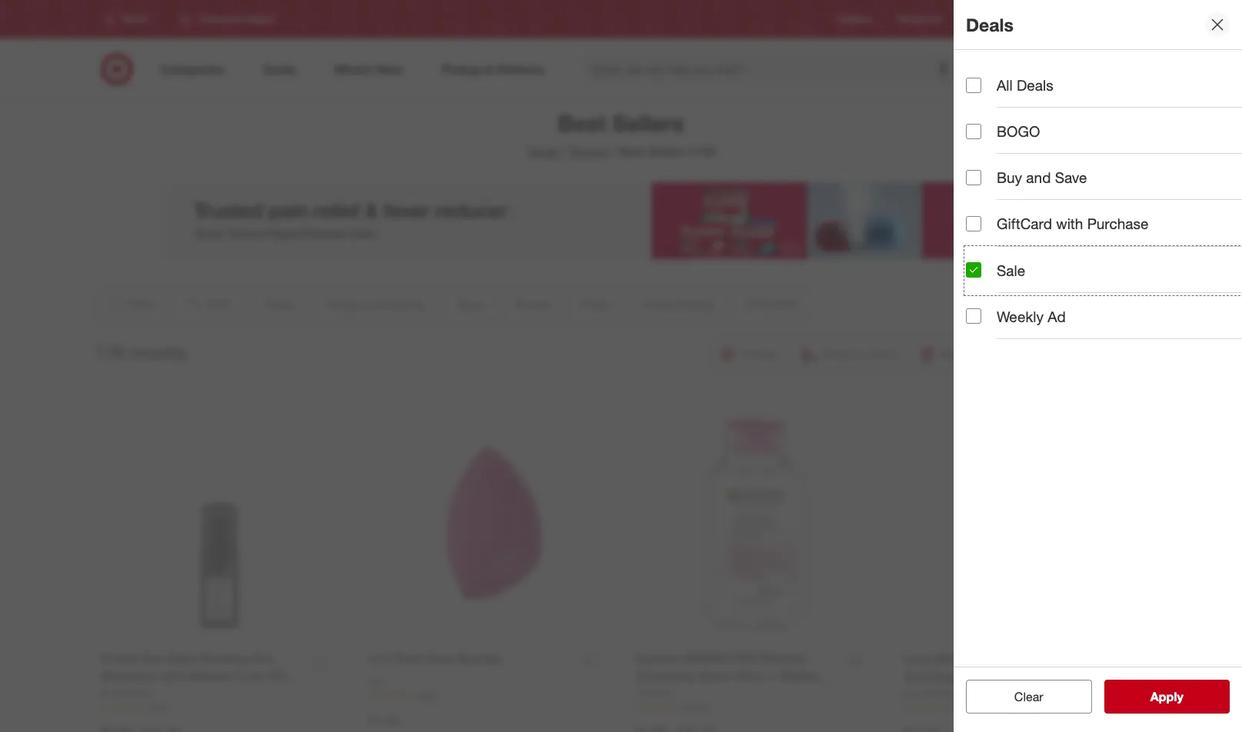 Task type: locate. For each thing, give the bounding box(es) containing it.
1 vertical spatial weekly ad
[[997, 308, 1067, 325]]

0 horizontal spatial weekly ad
[[898, 13, 942, 25]]

0 horizontal spatial weekly
[[898, 13, 928, 25]]

/ right beauty link
[[612, 144, 617, 159]]

2 / from the left
[[612, 144, 617, 159]]

weekly ad right registry
[[898, 13, 942, 25]]

/ right target link
[[563, 144, 568, 159]]

$7.00
[[369, 714, 399, 729]]

beauty link
[[571, 144, 609, 159]]

registry
[[839, 13, 874, 25]]

1 vertical spatial weekly
[[997, 308, 1044, 325]]

1 horizontal spatial /
[[612, 144, 617, 159]]

0 horizontal spatial best
[[558, 109, 606, 137]]

weekly ad link
[[898, 13, 942, 26]]

weekly
[[898, 13, 928, 25], [997, 308, 1044, 325]]

bogo
[[997, 122, 1041, 140]]

0 horizontal spatial deals
[[967, 14, 1014, 35]]

best right beauty link
[[620, 144, 645, 159]]

21788 link
[[636, 701, 874, 714]]

weekly right registry
[[898, 13, 928, 25]]

all
[[997, 76, 1013, 94]]

weekly right weekly ad checkbox
[[997, 308, 1044, 325]]

target link
[[527, 144, 560, 159]]

1 / from the left
[[563, 144, 568, 159]]

weekly ad down the sale on the top of the page
[[997, 308, 1067, 325]]

1 horizontal spatial weekly
[[997, 308, 1044, 325]]

Sale checkbox
[[967, 263, 982, 278]]

best sellers target / beauty / best sellers (176)
[[527, 109, 716, 159]]

1 vertical spatial deals
[[1017, 76, 1054, 94]]

target
[[527, 144, 560, 159]]

sellers
[[613, 109, 685, 137], [648, 144, 686, 159]]

best up beauty link
[[558, 109, 606, 137]]

1 horizontal spatial deals
[[1017, 76, 1054, 94]]

0 vertical spatial weekly ad
[[898, 13, 942, 25]]

deals
[[967, 14, 1014, 35], [1017, 76, 1054, 94]]

deals dialog
[[954, 0, 1243, 733]]

0 vertical spatial sellers
[[613, 109, 685, 137]]

0 vertical spatial ad
[[930, 13, 942, 25]]

with
[[1057, 215, 1084, 233]]

0 horizontal spatial /
[[563, 144, 568, 159]]

sale
[[997, 261, 1026, 279]]

Weekly Ad checkbox
[[967, 309, 982, 324]]

0 vertical spatial weekly
[[898, 13, 928, 25]]

1 vertical spatial ad
[[1048, 308, 1067, 325]]

weekly ad
[[898, 13, 942, 25], [997, 308, 1067, 325]]

1 horizontal spatial weekly ad
[[997, 308, 1067, 325]]

deals right all
[[1017, 76, 1054, 94]]

best
[[558, 109, 606, 137], [620, 144, 645, 159]]

1 horizontal spatial best
[[620, 144, 645, 159]]

search button
[[955, 52, 992, 89]]

BOGO checkbox
[[967, 124, 982, 139]]

1 vertical spatial best
[[620, 144, 645, 159]]

ad
[[930, 13, 942, 25], [1048, 308, 1067, 325]]

1012 link
[[101, 701, 338, 714]]

What can we help you find? suggestions appear below search field
[[582, 52, 965, 86]]

1 vertical spatial sellers
[[648, 144, 686, 159]]

deals up search
[[967, 14, 1014, 35]]

1 horizontal spatial ad
[[1048, 308, 1067, 325]]

buy
[[997, 169, 1023, 186]]

beauty
[[571, 144, 609, 159]]

registry link
[[839, 13, 874, 26]]

1306
[[416, 691, 437, 703]]

advertisement region
[[160, 182, 1083, 259]]

buy and save
[[997, 169, 1088, 186]]

All Deals checkbox
[[967, 77, 982, 93]]

/
[[563, 144, 568, 159], [612, 144, 617, 159]]

21788
[[684, 702, 710, 713]]



Task type: vqa. For each thing, say whether or not it's contained in the screenshot.
Philips within the $23.79 reg $27.99 Sale Philips 4-Device Bluetooth Universal Remote Control - Black
no



Task type: describe. For each thing, give the bounding box(es) containing it.
results
[[129, 341, 187, 363]]

176 results
[[95, 341, 187, 363]]

save
[[1056, 169, 1088, 186]]

redcard
[[966, 13, 1003, 25]]

weekly ad inside deals dialog
[[997, 308, 1067, 325]]

weekly inside deals dialog
[[997, 308, 1044, 325]]

and
[[1027, 169, 1052, 186]]

4644 link
[[904, 702, 1142, 715]]

redcard link
[[966, 13, 1003, 26]]

giftcard with purchase
[[997, 215, 1149, 233]]

apply button
[[1105, 680, 1231, 714]]

GiftCard with Purchase checkbox
[[967, 216, 982, 232]]

purchase
[[1088, 215, 1149, 233]]

weekly inside the weekly ad link
[[898, 13, 928, 25]]

0 vertical spatial best
[[558, 109, 606, 137]]

clear
[[1015, 690, 1044, 705]]

clear button
[[967, 680, 1092, 714]]

apply
[[1151, 690, 1184, 705]]

Buy and Save checkbox
[[967, 170, 982, 185]]

0 horizontal spatial ad
[[930, 13, 942, 25]]

search
[[955, 63, 992, 78]]

0 vertical spatial deals
[[967, 14, 1014, 35]]

176
[[95, 341, 125, 363]]

(176)
[[689, 144, 716, 159]]

giftcard
[[997, 215, 1053, 233]]

4644
[[952, 702, 973, 714]]

1012
[[149, 702, 169, 713]]

ad inside deals dialog
[[1048, 308, 1067, 325]]

all deals
[[997, 76, 1054, 94]]

1306 link
[[369, 690, 606, 704]]



